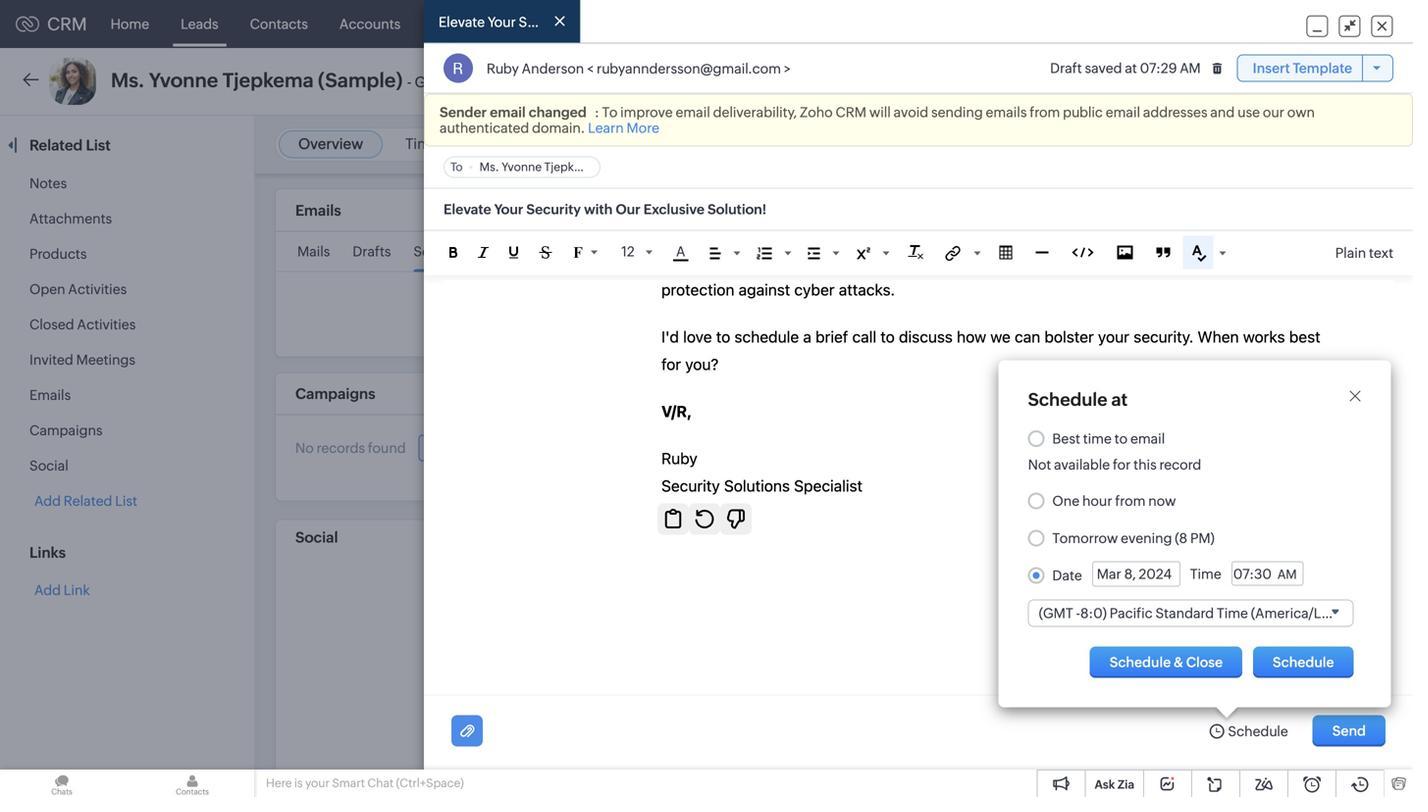 Task type: locate. For each thing, give the bounding box(es) containing it.
1 horizontal spatial social
[[295, 529, 338, 546]]

next record image
[[1369, 75, 1382, 88]]

crm inside to improve email deliverability, zoho crm will avoid sending emails from public email addresses and use our own authenticated domain.
[[836, 104, 867, 120]]

1 vertical spatial -
[[1076, 606, 1080, 622]]

am up (america/los_angeles)
[[1278, 568, 1297, 582]]

tjepkema down contacts 'link'
[[223, 69, 314, 92]]

1 horizontal spatial am
[[1278, 568, 1297, 582]]

0 horizontal spatial -
[[407, 74, 412, 91]]

schedule at
[[1028, 390, 1128, 410]]

convert
[[1110, 74, 1162, 89]]

0 vertical spatial to
[[602, 104, 618, 120]]

MMM d, yyyy text field
[[1092, 562, 1180, 587]]

at up the "to" on the bottom of the page
[[1112, 390, 1128, 410]]

edit button
[[1190, 66, 1256, 97]]

found
[[851, 297, 890, 312], [368, 441, 406, 457]]

sender
[[440, 104, 487, 120]]

1 add from the top
[[34, 494, 61, 509]]

email right improve
[[676, 104, 710, 120]]

related down social link
[[64, 494, 112, 509]]

links image
[[946, 246, 961, 262]]

Subject text field
[[424, 189, 1413, 230]]

chats image
[[0, 770, 124, 798]]

1 horizontal spatial records
[[800, 297, 849, 312]]

overview link
[[298, 135, 363, 153]]

profile image
[[1325, 8, 1356, 40]]

0 vertical spatial meetings
[[565, 16, 624, 32]]

time
[[1083, 431, 1112, 447]]

accounts
[[339, 16, 401, 32]]

0 horizontal spatial no
[[295, 441, 314, 457]]

1 horizontal spatial found
[[851, 297, 890, 312]]

add down social link
[[34, 494, 61, 509]]

emails
[[986, 104, 1027, 120]]

0 vertical spatial activities
[[68, 282, 127, 297]]

0 horizontal spatial records
[[317, 441, 365, 457]]

0 vertical spatial add
[[34, 494, 61, 509]]

from left now
[[1115, 494, 1146, 510]]

1 vertical spatial found
[[368, 441, 406, 457]]

related
[[29, 137, 83, 154], [64, 494, 112, 509]]

invited
[[29, 352, 73, 368]]

deals link
[[416, 0, 483, 48]]

email
[[1026, 74, 1061, 89]]

time inside (gmt -8:0) pacific standard time (america/los_angeles) "field"
[[1217, 606, 1248, 622]]

insert
[[1253, 60, 1290, 76]]

grayson
[[415, 74, 472, 91]]

notes
[[29, 176, 67, 191]]

1 horizontal spatial :
[[1301, 142, 1305, 157]]

1 vertical spatial to
[[450, 161, 463, 174]]

add left link
[[34, 583, 61, 599]]

to down timeline
[[450, 161, 463, 174]]

1 horizontal spatial no records found
[[779, 297, 890, 312]]

-
[[407, 74, 412, 91], [1076, 606, 1080, 622]]

convert button
[[1089, 66, 1183, 97]]

1 vertical spatial at
[[1112, 390, 1128, 410]]

send down schedule button
[[1333, 724, 1366, 739]]

ms.
[[111, 69, 145, 92], [480, 161, 499, 174]]

send button
[[1313, 716, 1386, 747]]

smart
[[332, 777, 365, 791]]

- left grayson
[[407, 74, 412, 91]]

links
[[29, 545, 66, 562]]

crm right logo
[[47, 14, 87, 34]]

invited meetings
[[29, 352, 135, 368]]

records
[[800, 297, 849, 312], [317, 441, 365, 457]]

1 horizontal spatial campaigns
[[295, 386, 375, 403]]

1 vertical spatial (sample)
[[600, 161, 649, 174]]

: left a
[[1301, 142, 1305, 157]]

no
[[779, 297, 797, 312], [295, 441, 314, 457]]

calendar image
[[1205, 16, 1222, 32]]

0 vertical spatial crm
[[47, 14, 87, 34]]

am right 07:29
[[1180, 60, 1201, 76]]

0 horizontal spatial social
[[29, 458, 68, 474]]

1 horizontal spatial send
[[1333, 724, 1366, 739]]

0 horizontal spatial tjepkema
[[223, 69, 314, 92]]

1 horizontal spatial -
[[1076, 606, 1080, 622]]

addresses
[[1143, 104, 1208, 120]]

schedule up best
[[1028, 390, 1108, 410]]

edit
[[1211, 74, 1236, 89]]

yvonne for ms. yvonne tjepkema (sample) - grayson
[[149, 69, 218, 92]]

0 vertical spatial related
[[29, 137, 83, 154]]

contacts
[[250, 16, 308, 32]]

0 vertical spatial from
[[1030, 104, 1060, 120]]

script image
[[856, 248, 870, 260]]

0 vertical spatial -
[[407, 74, 412, 91]]

0 vertical spatial am
[[1180, 60, 1201, 76]]

activities up closed activities link
[[68, 282, 127, 297]]

ms. for ms. yvonne tjepkema (sample) - grayson
[[111, 69, 145, 92]]

meetings link
[[549, 0, 640, 48]]

0 horizontal spatial (sample)
[[318, 69, 403, 92]]

text
[[1369, 245, 1394, 261]]

0 vertical spatial send
[[990, 74, 1023, 89]]

(sample) for ms. yvonne tjepkema (sample)
[[600, 161, 649, 174]]

related up "notes"
[[29, 137, 83, 154]]

ms. yvonne tjepkema (sample) - grayson
[[111, 69, 472, 92]]

1 horizontal spatial (sample)
[[600, 161, 649, 174]]

1 horizontal spatial yvonne
[[502, 161, 542, 174]]

yvonne
[[149, 69, 218, 92], [502, 161, 542, 174]]

1 horizontal spatial tjepkema
[[544, 161, 598, 174]]

0 horizontal spatial send
[[990, 74, 1023, 89]]

0 horizontal spatial found
[[368, 441, 406, 457]]

1 vertical spatial campaigns
[[29, 423, 103, 439]]

0 horizontal spatial list
[[86, 137, 111, 154]]

email
[[490, 104, 526, 120], [676, 104, 710, 120], [1106, 104, 1140, 120], [1131, 431, 1165, 447]]

time right standard
[[1217, 606, 1248, 622]]

insert template
[[1253, 60, 1352, 76]]

closed
[[29, 317, 74, 333]]

1 horizontal spatial crm
[[836, 104, 867, 120]]

(gmt -8:0) pacific standard time (america/los_angeles)
[[1039, 606, 1398, 622]]

0 vertical spatial list
[[86, 137, 111, 154]]

1 vertical spatial related
[[64, 494, 112, 509]]

2 add from the top
[[34, 583, 61, 599]]

tomorrow
[[1053, 531, 1118, 547]]

more
[[627, 120, 660, 136]]

1 vertical spatial ms.
[[480, 161, 499, 174]]

schedule for schedule & close
[[1110, 655, 1171, 671]]

1 horizontal spatial from
[[1115, 494, 1146, 510]]

search element
[[1116, 0, 1156, 48]]

(sample) down learn more
[[600, 161, 649, 174]]

overview
[[298, 135, 363, 153]]

draft
[[1050, 60, 1082, 76]]

schedule button
[[1253, 647, 1354, 679]]

0 horizontal spatial am
[[1180, 60, 1201, 76]]

send for send email
[[990, 74, 1023, 89]]

tjepkema down domain.
[[544, 161, 598, 174]]

send up the emails
[[990, 74, 1023, 89]]

1 vertical spatial meetings
[[76, 352, 135, 368]]

add for add link
[[34, 583, 61, 599]]

time down "pm)"
[[1190, 567, 1222, 582]]

at
[[1125, 60, 1137, 76], [1112, 390, 1128, 410]]

no records found
[[779, 297, 890, 312], [295, 441, 406, 457]]

send
[[990, 74, 1023, 89], [1333, 724, 1366, 739]]

1 vertical spatial crm
[[836, 104, 867, 120]]

chat
[[367, 777, 394, 791]]

yvonne down leads link
[[149, 69, 218, 92]]

0 horizontal spatial emails
[[29, 388, 71, 403]]

date
[[1053, 568, 1082, 584]]

saved
[[1085, 60, 1122, 76]]

0 vertical spatial emails
[[295, 202, 341, 219]]

our
[[1263, 104, 1285, 120]]

0 horizontal spatial :
[[595, 104, 602, 120]]

pm)
[[1190, 531, 1215, 547]]

meetings right tasks 'link'
[[565, 16, 624, 32]]

0 horizontal spatial to
[[450, 161, 463, 174]]

1 vertical spatial from
[[1115, 494, 1146, 510]]

1 vertical spatial add
[[34, 583, 61, 599]]

1 horizontal spatial emails
[[295, 202, 341, 219]]

0 vertical spatial tjepkema
[[223, 69, 314, 92]]

closed activities link
[[29, 317, 136, 333]]

emails up mails
[[295, 202, 341, 219]]

None text field
[[1233, 567, 1278, 582]]

to for to
[[450, 161, 463, 174]]

1 vertical spatial yvonne
[[502, 161, 542, 174]]

- right (gmt
[[1076, 606, 1080, 622]]

1 vertical spatial send
[[1333, 724, 1366, 739]]

1 horizontal spatial ms.
[[480, 161, 499, 174]]

1 vertical spatial :
[[1301, 142, 1305, 157]]

a link
[[673, 244, 689, 261]]

ms. down "authenticated" at the left of the page
[[480, 161, 499, 174]]

learn more
[[588, 120, 660, 136]]

one hour from now
[[1053, 494, 1176, 510]]

0 vertical spatial records
[[800, 297, 849, 312]]

to inside to improve email deliverability, zoho crm will avoid sending emails from public email addresses and use our own authenticated domain.
[[602, 104, 618, 120]]

1 vertical spatial time
[[1217, 606, 1248, 622]]

use
[[1238, 104, 1260, 120]]

1 vertical spatial list
[[115, 494, 137, 509]]

improve
[[620, 104, 673, 120]]

1 horizontal spatial list
[[115, 494, 137, 509]]

this
[[1134, 457, 1157, 473]]

meetings down closed activities link
[[76, 352, 135, 368]]

not available for this record
[[1028, 457, 1202, 473]]

schedule down (america/los_angeles)
[[1273, 655, 1334, 671]]

a
[[676, 244, 686, 259]]

at left 07:29
[[1125, 60, 1137, 76]]

ago
[[1351, 142, 1374, 157]]

own
[[1287, 104, 1315, 120]]

1 vertical spatial activities
[[77, 317, 136, 333]]

from inside to improve email deliverability, zoho crm will avoid sending emails from public email addresses and use our own authenticated domain.
[[1030, 104, 1060, 120]]

ask
[[1095, 779, 1115, 792]]

0 vertical spatial at
[[1125, 60, 1137, 76]]

closed activities
[[29, 317, 136, 333]]

yvonne down domain.
[[502, 161, 542, 174]]

tomorrow evening (8 pm)
[[1053, 531, 1215, 547]]

add
[[34, 494, 61, 509], [34, 583, 61, 599]]

tasks link
[[483, 0, 549, 48]]

open activities
[[29, 282, 127, 297]]

ms. down home
[[111, 69, 145, 92]]

from down email
[[1030, 104, 1060, 120]]

schedule left &
[[1110, 655, 1171, 671]]

0 vertical spatial no
[[779, 297, 797, 312]]

0 horizontal spatial from
[[1030, 104, 1060, 120]]

timeline link
[[405, 135, 464, 153]]

0 horizontal spatial no records found
[[295, 441, 406, 457]]

activities up invited meetings "link"
[[77, 317, 136, 333]]

1 vertical spatial no
[[295, 441, 314, 457]]

: right changed
[[595, 104, 602, 120]]

(sample) down accounts
[[318, 69, 403, 92]]

a
[[1308, 142, 1315, 157]]

0 horizontal spatial yvonne
[[149, 69, 218, 92]]

1 horizontal spatial to
[[602, 104, 618, 120]]

emails down invited
[[29, 388, 71, 403]]

insert template button
[[1237, 54, 1394, 82]]

0 vertical spatial (sample)
[[318, 69, 403, 92]]

1 vertical spatial social
[[295, 529, 338, 546]]

to left the more
[[602, 104, 618, 120]]

0 vertical spatial ms.
[[111, 69, 145, 92]]

schedule & close button
[[1090, 647, 1243, 679]]

deals
[[432, 16, 467, 32]]

1 vertical spatial tjepkema
[[544, 161, 598, 174]]

0 horizontal spatial ms.
[[111, 69, 145, 92]]

0 horizontal spatial crm
[[47, 14, 87, 34]]

products
[[29, 246, 87, 262]]

0 vertical spatial yvonne
[[149, 69, 218, 92]]

0 horizontal spatial campaigns
[[29, 423, 103, 439]]

:
[[595, 104, 602, 120], [1301, 142, 1305, 157]]

crm left "will"
[[836, 104, 867, 120]]

to
[[602, 104, 618, 120], [450, 161, 463, 174]]

email up this
[[1131, 431, 1165, 447]]

schedule
[[1028, 390, 1108, 410], [1110, 655, 1171, 671], [1273, 655, 1334, 671], [1228, 724, 1288, 740]]



Task type: vqa. For each thing, say whether or not it's contained in the screenshot.
+ Lead +
no



Task type: describe. For each thing, give the bounding box(es) containing it.
logo image
[[16, 16, 39, 32]]

ms. for ms. yvonne tjepkema (sample)
[[480, 161, 499, 174]]

to for to improve email deliverability, zoho crm will avoid sending emails from public email addresses and use our own authenticated domain.
[[602, 104, 618, 120]]

learn
[[588, 120, 624, 136]]

leads link
[[165, 0, 234, 48]]

close
[[1186, 655, 1223, 671]]

open activities link
[[29, 282, 127, 297]]

8:0)
[[1080, 606, 1107, 622]]

(8
[[1175, 531, 1188, 547]]

attachments link
[[29, 211, 112, 227]]

email right the sender
[[490, 104, 526, 120]]

deliverability,
[[713, 104, 797, 120]]

indent image
[[808, 248, 820, 260]]

link
[[64, 583, 90, 599]]

1 horizontal spatial meetings
[[565, 16, 624, 32]]

and
[[1211, 104, 1235, 120]]

schedule for schedule at
[[1028, 390, 1108, 410]]

schedule down schedule button
[[1228, 724, 1288, 740]]

alignment image
[[710, 248, 721, 260]]

authenticated
[[440, 120, 529, 136]]

learn more link
[[588, 120, 660, 136]]

(gmt
[[1039, 606, 1073, 622]]

leads
[[181, 16, 218, 32]]

send for send
[[1333, 724, 1366, 739]]

to
[[1115, 431, 1128, 447]]

contacts image
[[131, 770, 254, 798]]

create menu element
[[1068, 0, 1116, 48]]

scheduled
[[414, 244, 482, 259]]

previous record image
[[1337, 75, 1346, 88]]

while
[[1317, 142, 1349, 157]]

profile element
[[1313, 0, 1368, 48]]

draft saved at 07:29 am
[[1050, 60, 1201, 76]]

home link
[[95, 0, 165, 48]]

contacts link
[[234, 0, 324, 48]]

record
[[1160, 457, 1202, 473]]

template
[[1293, 60, 1352, 76]]

1 vertical spatial emails
[[29, 388, 71, 403]]

for
[[1113, 457, 1131, 473]]

1 horizontal spatial no
[[779, 297, 797, 312]]

1 vertical spatial am
[[1278, 568, 1297, 582]]

list image
[[757, 248, 772, 260]]

activities for closed activities
[[77, 317, 136, 333]]

07:29
[[1140, 60, 1177, 76]]

public
[[1063, 104, 1103, 120]]

1 vertical spatial records
[[317, 441, 365, 457]]

signals image
[[1168, 16, 1182, 32]]

send email
[[990, 74, 1061, 89]]

drafts
[[353, 244, 391, 259]]

&
[[1174, 655, 1184, 671]]

activities for open activities
[[68, 282, 127, 297]]

timeline
[[405, 135, 464, 153]]

plain text
[[1336, 245, 1394, 261]]

1 vertical spatial no records found
[[295, 441, 406, 457]]

search image
[[1128, 16, 1144, 32]]

schedule for schedule button
[[1273, 655, 1334, 671]]

(america/los_angeles)
[[1251, 606, 1398, 622]]

your
[[305, 777, 330, 791]]

not
[[1028, 457, 1051, 473]]

(GMT -8:0) Pacific Standard Time (America/Los_Angeles) field
[[1028, 600, 1398, 628]]

mails
[[297, 244, 330, 259]]

0 vertical spatial found
[[851, 297, 890, 312]]

- inside "field"
[[1076, 606, 1080, 622]]

0 vertical spatial time
[[1190, 567, 1222, 582]]

domain.
[[532, 120, 585, 136]]

to improve email deliverability, zoho crm will avoid sending emails from public email addresses and use our own authenticated domain.
[[440, 104, 1315, 136]]

sender email changed
[[440, 104, 587, 120]]

pacific
[[1110, 606, 1153, 622]]

tjepkema for ms. yvonne tjepkema (sample) - grayson
[[223, 69, 314, 92]]

is
[[294, 777, 303, 791]]

best time to email
[[1053, 431, 1165, 447]]

(ctrl+space)
[[396, 777, 464, 791]]

accounts link
[[324, 0, 416, 48]]

crm link
[[16, 14, 87, 34]]

add for add related list
[[34, 494, 61, 509]]

- inside ms. yvonne tjepkema (sample) - grayson
[[407, 74, 412, 91]]

ms. yvonne tjepkema (sample)
[[480, 161, 649, 174]]

evening
[[1121, 531, 1172, 547]]

spell check image
[[1192, 246, 1207, 262]]

12
[[622, 244, 635, 259]]

best
[[1053, 431, 1080, 447]]

open
[[29, 282, 65, 297]]

email down convert
[[1106, 104, 1140, 120]]

0 vertical spatial :
[[595, 104, 602, 120]]

0 vertical spatial campaigns
[[295, 386, 375, 403]]

here is your smart chat (ctrl+space)
[[266, 777, 464, 791]]

one
[[1053, 494, 1080, 510]]

notes link
[[29, 176, 67, 191]]

available
[[1054, 457, 1110, 473]]

now
[[1149, 494, 1176, 510]]

tjepkema for ms. yvonne tjepkema (sample)
[[544, 161, 598, 174]]

tasks
[[498, 16, 533, 32]]

0 vertical spatial social
[[29, 458, 68, 474]]

sending
[[931, 104, 983, 120]]

12 link
[[618, 241, 653, 262]]

standard
[[1156, 606, 1214, 622]]

zoho
[[800, 104, 833, 120]]

schedule & close
[[1110, 655, 1223, 671]]

avoid
[[894, 104, 929, 120]]

ask zia
[[1095, 779, 1135, 792]]

signals element
[[1156, 0, 1193, 48]]

0 horizontal spatial meetings
[[76, 352, 135, 368]]

0 vertical spatial no records found
[[779, 297, 890, 312]]

changed
[[529, 104, 587, 120]]

create menu image
[[1080, 12, 1104, 36]]

plain
[[1336, 245, 1366, 261]]

yvonne for ms. yvonne tjepkema (sample)
[[502, 161, 542, 174]]

update
[[1255, 142, 1298, 157]]

add link
[[34, 583, 90, 599]]

related list
[[29, 137, 114, 154]]

(sample) for ms. yvonne tjepkema (sample) - grayson
[[318, 69, 403, 92]]



